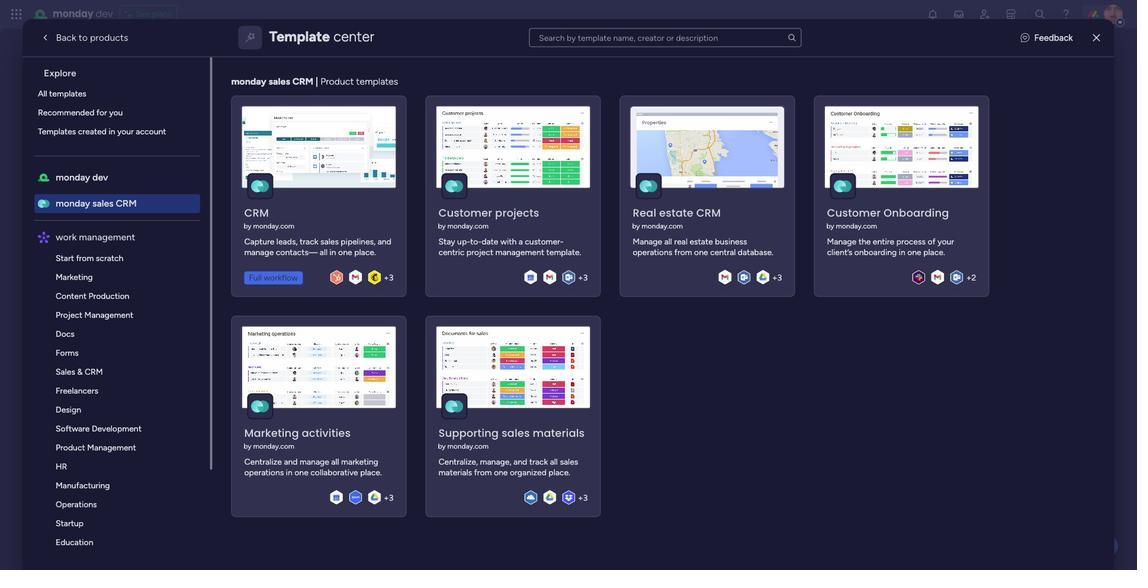 Task type: vqa. For each thing, say whether or not it's contained in the screenshot.


Task type: describe. For each thing, give the bounding box(es) containing it.
track inside capture leads, track sales pipelines, and manage contacts— all in one place.
[[300, 237, 318, 247]]

0 vertical spatial templates
[[356, 75, 398, 86]]

business
[[715, 237, 747, 247]]

real estate crm by monday.com
[[632, 205, 721, 230]]

you
[[109, 107, 123, 117]]

+ 3 for marketing activities
[[384, 493, 394, 503]]

back to products
[[56, 32, 128, 43]]

see plans
[[136, 9, 172, 19]]

place. inside the centralize, manage, and track all sales materials from one organized place.
[[549, 468, 570, 478]]

entire
[[873, 237, 895, 247]]

project management
[[56, 310, 134, 320]]

place. inside capture leads, track sales pipelines, and manage contacts— all in one place.
[[354, 247, 376, 257]]

to
[[79, 32, 88, 43]]

collaborative
[[311, 468, 358, 478]]

in inside capture leads, track sales pipelines, and manage contacts— all in one place.
[[330, 247, 336, 257]]

template.
[[547, 247, 582, 257]]

+ for customer onboarding
[[967, 273, 972, 283]]

center
[[334, 28, 374, 45]]

from inside work management templates element
[[76, 253, 94, 263]]

forms
[[56, 348, 79, 358]]

one inside manage the entire process of your client's onboarding in one place.
[[908, 247, 922, 257]]

real
[[674, 237, 688, 247]]

content
[[56, 291, 87, 301]]

by inside customer projects by monday.com
[[438, 222, 446, 230]]

|
[[316, 75, 318, 86]]

close image
[[1093, 33, 1100, 42]]

hr
[[56, 461, 67, 472]]

back to products button
[[30, 26, 138, 49]]

dev inside list box
[[93, 171, 108, 182]]

by inside crm by monday.com
[[244, 222, 252, 230]]

crm for monday sales crm
[[116, 197, 137, 209]]

products
[[90, 32, 128, 43]]

workflow
[[264, 273, 298, 283]]

content production
[[56, 291, 130, 301]]

+ for customer projects
[[578, 273, 583, 283]]

onboarding
[[855, 247, 897, 257]]

in inside manage the entire process of your client's onboarding in one place.
[[899, 247, 906, 257]]

crm by monday.com
[[244, 205, 294, 230]]

explore
[[44, 67, 77, 78]]

1 horizontal spatial product
[[321, 75, 354, 86]]

startup
[[56, 518, 84, 528]]

v2 user feedback image
[[1021, 31, 1030, 44]]

one inside the centralize, manage, and track all sales materials from one organized place.
[[494, 468, 508, 478]]

templates inside explore element
[[49, 88, 87, 98]]

client's
[[827, 247, 853, 257]]

help button
[[1077, 537, 1118, 556]]

scratch
[[96, 253, 124, 263]]

place. inside manage the entire process of your client's onboarding in one place.
[[924, 247, 945, 257]]

+ for marketing activities
[[384, 493, 389, 503]]

product inside work management templates element
[[56, 443, 85, 453]]

manufacturing
[[56, 480, 110, 491]]

marketing activities by monday.com
[[244, 426, 351, 451]]

+ 2
[[967, 273, 977, 283]]

manage inside capture leads, track sales pipelines, and manage contacts— all in one place.
[[244, 247, 274, 257]]

management inside stay up-to-date with a customer- centric project management template.
[[496, 247, 544, 257]]

your inside manage the entire process of your client's onboarding in one place.
[[938, 237, 954, 247]]

recommended for you
[[38, 107, 123, 117]]

by inside marketing activities by monday.com
[[244, 442, 252, 451]]

0 vertical spatial dev
[[96, 7, 113, 21]]

Search by template name, creator or description search field
[[529, 28, 802, 47]]

+ for real estate crm
[[773, 273, 778, 283]]

with
[[501, 237, 517, 247]]

and inside centralize and manage all marketing operations in one collaborative place.
[[284, 457, 298, 467]]

centralize, manage, and track all sales materials from one organized place.
[[439, 457, 578, 478]]

process
[[897, 237, 926, 247]]

feedback
[[1035, 32, 1073, 43]]

explore heading
[[35, 57, 210, 84]]

search everything image
[[1034, 8, 1046, 20]]

by inside customer onboarding by monday.com
[[827, 222, 834, 230]]

estate inside real estate crm by monday.com
[[659, 205, 694, 220]]

template
[[269, 28, 330, 45]]

&
[[78, 367, 83, 377]]

by inside supporting sales materials by monday.com
[[438, 442, 446, 451]]

update feed image
[[953, 8, 965, 20]]

the
[[859, 237, 871, 247]]

your inside explore element
[[117, 126, 134, 136]]

operations
[[56, 499, 97, 509]]

projects
[[495, 205, 539, 220]]

work management templates element
[[35, 249, 210, 570]]

in inside centralize and manage all marketing operations in one collaborative place.
[[286, 468, 293, 478]]

materials inside supporting sales materials by monday.com
[[533, 426, 585, 441]]

project
[[56, 310, 83, 320]]

manage for real
[[633, 237, 662, 247]]

explore element
[[35, 84, 210, 141]]

search image
[[787, 33, 797, 42]]

back
[[56, 32, 76, 43]]

see
[[136, 9, 150, 19]]

from inside manage all real estate business operations from one central database.
[[675, 247, 692, 257]]

customer onboarding by monday.com
[[827, 205, 949, 230]]

see plans button
[[120, 5, 177, 23]]

monday.com inside real estate crm by monday.com
[[642, 222, 683, 230]]

marketing for marketing activities by monday.com
[[244, 426, 299, 441]]

centralize,
[[439, 457, 478, 467]]

operations for marketing
[[244, 468, 284, 478]]

list box containing explore
[[27, 57, 212, 570]]

in inside explore element
[[109, 126, 115, 136]]

manage the entire process of your client's onboarding in one place.
[[827, 237, 954, 257]]

management inside list box
[[79, 231, 136, 242]]

+ 3 for supporting sales materials
[[578, 493, 588, 503]]

organized
[[510, 468, 547, 478]]

work
[[56, 231, 77, 242]]

for
[[97, 107, 107, 117]]

3 for customer projects
[[583, 273, 588, 283]]

+ 3 for customer projects
[[578, 273, 588, 283]]

templates
[[38, 126, 76, 136]]

recommended
[[38, 107, 95, 117]]

2
[[972, 273, 977, 283]]

contacts—
[[276, 247, 318, 257]]

customer-
[[525, 237, 564, 247]]

centralize and manage all marketing operations in one collaborative place.
[[244, 457, 382, 478]]

one inside centralize and manage all marketing operations in one collaborative place.
[[295, 468, 309, 478]]

monday.com inside customer onboarding by monday.com
[[836, 222, 877, 230]]



Task type: locate. For each thing, give the bounding box(es) containing it.
in right contacts—
[[330, 247, 336, 257]]

all templates
[[38, 88, 87, 98]]

customer up the the
[[827, 205, 881, 220]]

management down a
[[496, 247, 544, 257]]

+ for supporting sales materials
[[578, 493, 583, 503]]

place. down pipelines,
[[354, 247, 376, 257]]

crm up work management
[[116, 197, 137, 209]]

account
[[136, 126, 166, 136]]

all inside capture leads, track sales pipelines, and manage contacts— all in one place.
[[320, 247, 328, 257]]

manage
[[633, 237, 662, 247], [827, 237, 857, 247]]

materials
[[533, 426, 585, 441], [439, 468, 472, 478]]

1 vertical spatial monday dev
[[56, 171, 108, 182]]

in down "process"
[[899, 247, 906, 257]]

from right start
[[76, 253, 94, 263]]

manage for customer
[[827, 237, 857, 247]]

1 horizontal spatial your
[[938, 237, 954, 247]]

0 horizontal spatial product
[[56, 443, 85, 453]]

product down software
[[56, 443, 85, 453]]

0 horizontal spatial management
[[79, 231, 136, 242]]

sales & crm
[[56, 367, 103, 377]]

monday.com
[[253, 222, 294, 230], [448, 222, 489, 230], [642, 222, 683, 230], [836, 222, 877, 230], [253, 442, 294, 451], [448, 442, 489, 451]]

crm right &
[[85, 367, 103, 377]]

by up centralize
[[244, 442, 252, 451]]

real
[[633, 205, 657, 220]]

to-
[[470, 237, 482, 247]]

sales for monday sales crm
[[93, 197, 114, 209]]

3 for marketing activities
[[389, 493, 394, 503]]

onboarding
[[884, 205, 949, 220]]

1 customer from the left
[[439, 205, 492, 220]]

stay up-to-date with a customer- centric project management template.
[[439, 237, 582, 257]]

1 vertical spatial management
[[87, 443, 136, 453]]

monday.com down real
[[642, 222, 683, 230]]

0 vertical spatial management
[[85, 310, 134, 320]]

all
[[38, 88, 47, 98]]

manage,
[[480, 457, 512, 467]]

None search field
[[529, 28, 802, 47]]

estate
[[659, 205, 694, 220], [690, 237, 713, 247]]

activities
[[302, 426, 351, 441]]

management
[[85, 310, 134, 320], [87, 443, 136, 453]]

1 horizontal spatial manage
[[827, 237, 857, 247]]

by down real
[[632, 222, 640, 230]]

materials inside the centralize, manage, and track all sales materials from one organized place.
[[439, 468, 472, 478]]

manage down real
[[633, 237, 662, 247]]

1 horizontal spatial marketing
[[244, 426, 299, 441]]

place. down marketing
[[360, 468, 382, 478]]

monday.com inside crm by monday.com
[[253, 222, 294, 230]]

design
[[56, 405, 81, 415]]

0 horizontal spatial track
[[300, 237, 318, 247]]

one down "process"
[[908, 247, 922, 257]]

capture leads, track sales pipelines, and manage contacts— all in one place.
[[244, 237, 392, 257]]

your right 'of'
[[938, 237, 954, 247]]

product management
[[56, 443, 136, 453]]

stay
[[439, 237, 455, 247]]

0 horizontal spatial materials
[[439, 468, 472, 478]]

all inside centralize and manage all marketing operations in one collaborative place.
[[331, 457, 339, 467]]

feedback link
[[1021, 31, 1073, 44]]

2 horizontal spatial from
[[675, 247, 692, 257]]

monday dev up monday sales crm on the top
[[56, 171, 108, 182]]

monday.com up up-
[[448, 222, 489, 230]]

customer projects by monday.com
[[438, 205, 539, 230]]

0 vertical spatial operations
[[633, 247, 673, 257]]

crm inside crm by monday.com
[[244, 205, 269, 220]]

operations down real
[[633, 247, 673, 257]]

sales inside list box
[[93, 197, 114, 209]]

operations for real
[[633, 247, 673, 257]]

manage inside manage all real estate business operations from one central database.
[[633, 237, 662, 247]]

1 vertical spatial management
[[496, 247, 544, 257]]

customer inside customer onboarding by monday.com
[[827, 205, 881, 220]]

project
[[467, 247, 494, 257]]

track up contacts—
[[300, 237, 318, 247]]

customer
[[439, 205, 492, 220], [827, 205, 881, 220]]

crm for real estate crm by monday.com
[[697, 205, 721, 220]]

1 vertical spatial materials
[[439, 468, 472, 478]]

+
[[384, 273, 389, 283], [578, 273, 583, 283], [773, 273, 778, 283], [967, 273, 972, 283], [384, 493, 389, 503], [578, 493, 583, 503]]

monday.com up centralize
[[253, 442, 294, 451]]

1 horizontal spatial materials
[[533, 426, 585, 441]]

1 vertical spatial product
[[56, 443, 85, 453]]

management down the development
[[87, 443, 136, 453]]

supporting sales materials by monday.com
[[438, 426, 585, 451]]

place. right organized
[[549, 468, 570, 478]]

manage down capture
[[244, 247, 274, 257]]

created
[[78, 126, 107, 136]]

templates up recommended
[[49, 88, 87, 98]]

and right pipelines,
[[378, 237, 392, 247]]

sales inside capture leads, track sales pipelines, and manage contacts— all in one place.
[[320, 237, 339, 247]]

monday
[[53, 7, 93, 21], [231, 75, 266, 86], [56, 171, 90, 182], [56, 197, 90, 209]]

from down manage,
[[474, 468, 492, 478]]

one down pipelines,
[[338, 247, 352, 257]]

0 vertical spatial monday dev
[[53, 7, 113, 21]]

1 horizontal spatial operations
[[633, 247, 673, 257]]

and up organized
[[514, 457, 527, 467]]

monday marketplace image
[[1005, 8, 1017, 20]]

by up the centralize,
[[438, 442, 446, 451]]

monday.com down supporting on the bottom left of page
[[448, 442, 489, 451]]

+ 3 for real estate crm
[[773, 273, 782, 283]]

sales for monday sales crm | product templates
[[269, 75, 290, 86]]

and inside capture leads, track sales pipelines, and manage contacts— all in one place.
[[378, 237, 392, 247]]

manage inside manage the entire process of your client's onboarding in one place.
[[827, 237, 857, 247]]

1 vertical spatial manage
[[300, 457, 329, 467]]

software
[[56, 424, 90, 434]]

by up client's
[[827, 222, 834, 230]]

templates down center
[[356, 75, 398, 86]]

development
[[92, 424, 142, 434]]

management for project management
[[85, 310, 134, 320]]

monday.com inside supporting sales materials by monday.com
[[448, 442, 489, 451]]

0 horizontal spatial from
[[76, 253, 94, 263]]

product right | on the top of the page
[[321, 75, 354, 86]]

crm up capture
[[244, 205, 269, 220]]

capture
[[244, 237, 275, 247]]

management for product management
[[87, 443, 136, 453]]

all inside the centralize, manage, and track all sales materials from one organized place.
[[550, 457, 558, 467]]

crm
[[292, 75, 314, 86], [116, 197, 137, 209], [244, 205, 269, 220], [697, 205, 721, 220], [85, 367, 103, 377]]

one left central
[[694, 247, 708, 257]]

crm for monday sales crm | product templates
[[292, 75, 314, 86]]

marketing inside marketing activities by monday.com
[[244, 426, 299, 441]]

manage up collaborative on the bottom
[[300, 457, 329, 467]]

work management
[[56, 231, 136, 242]]

docs
[[56, 329, 75, 339]]

templates created in your account
[[38, 126, 166, 136]]

marketing up content
[[56, 272, 93, 282]]

centralize
[[244, 457, 282, 467]]

0 horizontal spatial marketing
[[56, 272, 93, 282]]

in down you
[[109, 126, 115, 136]]

1 vertical spatial templates
[[49, 88, 87, 98]]

2 manage from the left
[[827, 237, 857, 247]]

operations down centralize
[[244, 468, 284, 478]]

1 horizontal spatial from
[[474, 468, 492, 478]]

monday sales crm | product templates
[[231, 75, 398, 86]]

education
[[56, 537, 94, 547]]

0 horizontal spatial your
[[117, 126, 134, 136]]

one inside manage all real estate business operations from one central database.
[[694, 247, 708, 257]]

0 vertical spatial track
[[300, 237, 318, 247]]

management down production
[[85, 310, 134, 320]]

2 customer from the left
[[827, 205, 881, 220]]

track
[[300, 237, 318, 247], [529, 457, 548, 467]]

manage all real estate business operations from one central database.
[[633, 237, 774, 257]]

1 horizontal spatial customer
[[827, 205, 881, 220]]

list box
[[27, 57, 212, 570]]

0 horizontal spatial customer
[[439, 205, 492, 220]]

sales inside supporting sales materials by monday.com
[[502, 426, 530, 441]]

0 horizontal spatial manage
[[244, 247, 274, 257]]

1 manage from the left
[[633, 237, 662, 247]]

one down manage,
[[494, 468, 508, 478]]

invite members image
[[979, 8, 991, 20]]

and down marketing activities by monday.com
[[284, 457, 298, 467]]

dev up monday sales crm on the top
[[93, 171, 108, 182]]

marketing for marketing
[[56, 272, 93, 282]]

0 horizontal spatial operations
[[244, 468, 284, 478]]

central
[[710, 247, 736, 257]]

3 for supporting sales materials
[[583, 493, 588, 503]]

and inside the centralize, manage, and track all sales materials from one organized place.
[[514, 457, 527, 467]]

a
[[519, 237, 523, 247]]

monday.com up the the
[[836, 222, 877, 230]]

help image
[[1060, 8, 1072, 20]]

crm inside real estate crm by monday.com
[[697, 205, 721, 220]]

sales
[[56, 367, 75, 377]]

marketing
[[56, 272, 93, 282], [244, 426, 299, 441]]

full
[[249, 273, 262, 283]]

up-
[[457, 237, 470, 247]]

customer inside customer projects by monday.com
[[439, 205, 492, 220]]

all up collaborative on the bottom
[[331, 457, 339, 467]]

1 vertical spatial marketing
[[244, 426, 299, 441]]

1 vertical spatial operations
[[244, 468, 284, 478]]

1 horizontal spatial manage
[[300, 457, 329, 467]]

template center
[[269, 28, 374, 45]]

0 vertical spatial estate
[[659, 205, 694, 220]]

freelancers
[[56, 386, 99, 396]]

monday.com inside marketing activities by monday.com
[[253, 442, 294, 451]]

your down you
[[117, 126, 134, 136]]

product
[[321, 75, 354, 86], [56, 443, 85, 453]]

select product image
[[11, 8, 23, 20]]

0 vertical spatial marketing
[[56, 272, 93, 282]]

sales for supporting sales materials by monday.com
[[502, 426, 530, 441]]

marketing inside work management templates element
[[56, 272, 93, 282]]

1 horizontal spatial management
[[496, 247, 544, 257]]

date
[[482, 237, 499, 247]]

0 horizontal spatial templates
[[49, 88, 87, 98]]

1 horizontal spatial track
[[529, 457, 548, 467]]

by inside real estate crm by monday.com
[[632, 222, 640, 230]]

operations inside centralize and manage all marketing operations in one collaborative place.
[[244, 468, 284, 478]]

monday dev up "to"
[[53, 7, 113, 21]]

0 vertical spatial management
[[79, 231, 136, 242]]

1 vertical spatial estate
[[690, 237, 713, 247]]

plans
[[152, 9, 172, 19]]

0 vertical spatial your
[[117, 126, 134, 136]]

all inside manage all real estate business operations from one central database.
[[664, 237, 672, 247]]

estate inside manage all real estate business operations from one central database.
[[690, 237, 713, 247]]

monday dev
[[53, 7, 113, 21], [56, 171, 108, 182]]

track inside the centralize, manage, and track all sales materials from one organized place.
[[529, 457, 548, 467]]

operations inside manage all real estate business operations from one central database.
[[633, 247, 673, 257]]

sales
[[269, 75, 290, 86], [93, 197, 114, 209], [320, 237, 339, 247], [502, 426, 530, 441], [560, 457, 578, 467]]

1 horizontal spatial and
[[378, 237, 392, 247]]

monday sales crm
[[56, 197, 137, 209]]

customer for customer onboarding
[[827, 205, 881, 220]]

help
[[1087, 541, 1108, 552]]

sales inside the centralize, manage, and track all sales materials from one organized place.
[[560, 457, 578, 467]]

one
[[338, 247, 352, 257], [694, 247, 708, 257], [908, 247, 922, 257], [295, 468, 309, 478], [494, 468, 508, 478]]

full workflow
[[249, 273, 298, 283]]

manage up client's
[[827, 237, 857, 247]]

of
[[928, 237, 936, 247]]

james peterson image
[[1104, 5, 1123, 24]]

production
[[89, 291, 130, 301]]

customer up up-
[[439, 205, 492, 220]]

all left real
[[664, 237, 672, 247]]

customer for customer projects
[[439, 205, 492, 220]]

0 vertical spatial product
[[321, 75, 354, 86]]

all right contacts—
[[320, 247, 328, 257]]

operations
[[633, 247, 673, 257], [244, 468, 284, 478]]

1 vertical spatial your
[[938, 237, 954, 247]]

marketing up centralize
[[244, 426, 299, 441]]

in down marketing activities by monday.com
[[286, 468, 293, 478]]

2 horizontal spatial and
[[514, 457, 527, 467]]

centric
[[439, 247, 465, 257]]

crm up manage all real estate business operations from one central database.
[[697, 205, 721, 220]]

1 horizontal spatial templates
[[356, 75, 398, 86]]

and
[[378, 237, 392, 247], [284, 457, 298, 467], [514, 457, 527, 467]]

materials down the centralize,
[[439, 468, 472, 478]]

place. inside centralize and manage all marketing operations in one collaborative place.
[[360, 468, 382, 478]]

supporting
[[439, 426, 499, 441]]

by up stay
[[438, 222, 446, 230]]

1 vertical spatial track
[[529, 457, 548, 467]]

one inside capture leads, track sales pipelines, and manage contacts— all in one place.
[[338, 247, 352, 257]]

from
[[675, 247, 692, 257], [76, 253, 94, 263], [474, 468, 492, 478]]

estate right real
[[690, 237, 713, 247]]

leads,
[[277, 237, 298, 247]]

start
[[56, 253, 74, 263]]

from inside the centralize, manage, and track all sales materials from one organized place.
[[474, 468, 492, 478]]

0 vertical spatial manage
[[244, 247, 274, 257]]

track up organized
[[529, 457, 548, 467]]

manage inside centralize and manage all marketing operations in one collaborative place.
[[300, 457, 329, 467]]

3 for real estate crm
[[778, 273, 782, 283]]

place. down 'of'
[[924, 247, 945, 257]]

crm for sales & crm
[[85, 367, 103, 377]]

pipelines,
[[341, 237, 376, 247]]

start from scratch
[[56, 253, 124, 263]]

crm left | on the top of the page
[[292, 75, 314, 86]]

0 vertical spatial materials
[[533, 426, 585, 441]]

monday.com inside customer projects by monday.com
[[448, 222, 489, 230]]

from down real
[[675, 247, 692, 257]]

management up scratch
[[79, 231, 136, 242]]

0 horizontal spatial and
[[284, 457, 298, 467]]

estate up real
[[659, 205, 694, 220]]

management
[[79, 231, 136, 242], [496, 247, 544, 257]]

monday.com up the leads,
[[253, 222, 294, 230]]

by up capture
[[244, 222, 252, 230]]

crm inside work management templates element
[[85, 367, 103, 377]]

materials up organized
[[533, 426, 585, 441]]

place.
[[354, 247, 376, 257], [924, 247, 945, 257], [360, 468, 382, 478], [549, 468, 570, 478]]

all down supporting sales materials by monday.com
[[550, 457, 558, 467]]

one left collaborative on the bottom
[[295, 468, 309, 478]]

dev up products
[[96, 7, 113, 21]]

0 horizontal spatial manage
[[633, 237, 662, 247]]

1 vertical spatial dev
[[93, 171, 108, 182]]

notifications image
[[927, 8, 939, 20]]

database.
[[738, 247, 774, 257]]



